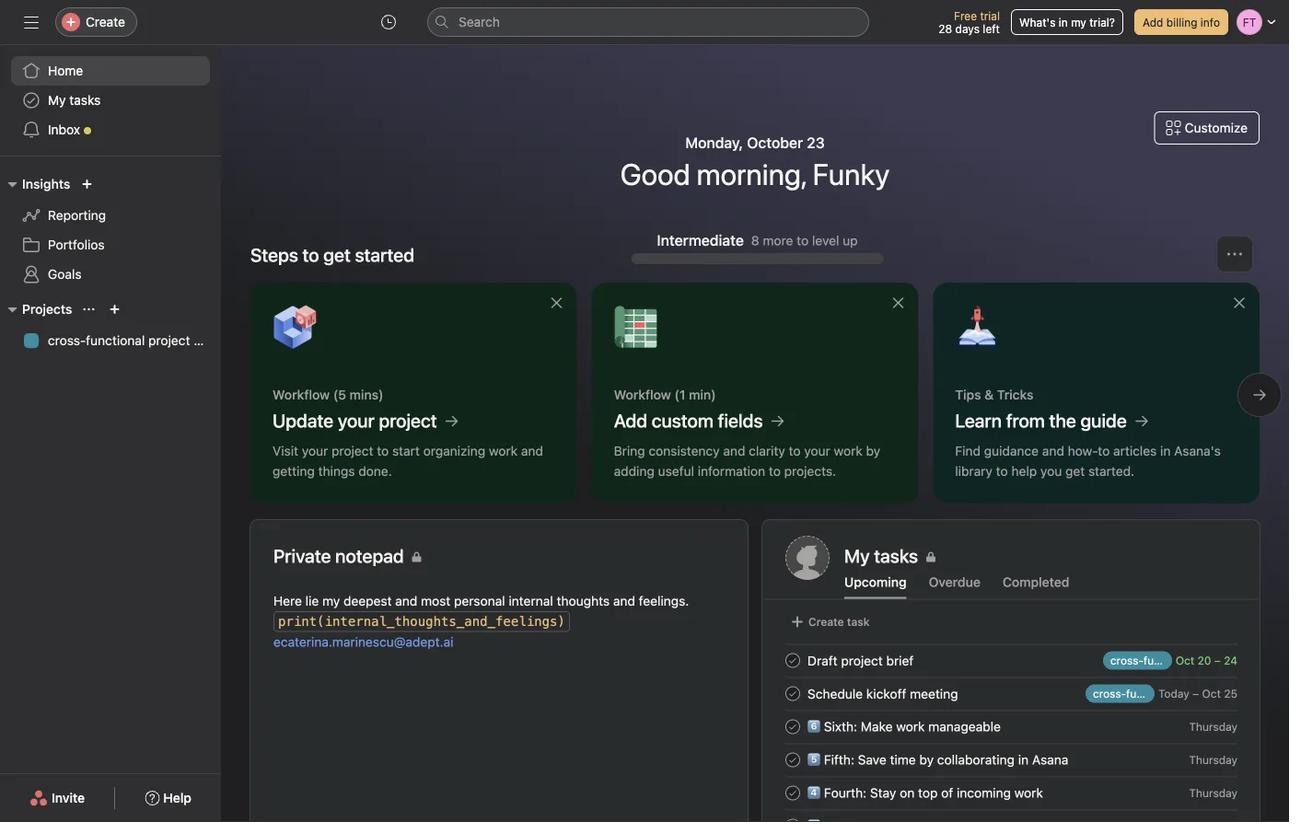 Task type: locate. For each thing, give the bounding box(es) containing it.
1 vertical spatial in
[[1160, 443, 1171, 459]]

& tricks
[[985, 387, 1034, 402]]

1 vertical spatial my
[[322, 593, 340, 609]]

free
[[954, 9, 977, 22]]

clarity
[[749, 443, 785, 459]]

steps to get started
[[250, 244, 414, 266]]

kickoff
[[866, 686, 906, 701]]

add profile photo image
[[785, 536, 830, 580]]

search list box
[[427, 7, 869, 37]]

my tasks link
[[11, 86, 210, 115]]

create task button
[[785, 609, 874, 635]]

work right make
[[896, 719, 925, 734]]

4️⃣ fourth: stay on top of incoming work
[[808, 785, 1043, 800]]

(5 mins)
[[333, 387, 384, 402]]

0 vertical spatial my
[[1071, 16, 1087, 29]]

28
[[939, 22, 952, 35]]

3 dismiss image from the left
[[1232, 296, 1247, 310]]

in right the what's
[[1059, 16, 1068, 29]]

billing
[[1167, 16, 1198, 29]]

create up home link
[[86, 14, 125, 29]]

0 horizontal spatial by
[[866, 443, 881, 459]]

0 horizontal spatial oct
[[1176, 654, 1195, 667]]

oct 20 – 24
[[1176, 654, 1238, 667]]

create button
[[55, 7, 137, 37]]

2 thursday button from the top
[[1189, 754, 1238, 767]]

cross-
[[48, 333, 86, 348]]

your down (5 mins)
[[338, 410, 375, 431]]

how-
[[1068, 443, 1098, 459]]

completed checkbox left 4️⃣
[[782, 782, 804, 804]]

my right lie
[[322, 593, 340, 609]]

completed image
[[782, 650, 804, 672], [782, 683, 804, 705], [782, 749, 804, 771], [782, 782, 804, 804]]

2 horizontal spatial in
[[1160, 443, 1171, 459]]

bring
[[614, 443, 645, 459]]

my inside button
[[1071, 16, 1087, 29]]

2 completed image from the top
[[782, 683, 804, 705]]

1 horizontal spatial your
[[338, 410, 375, 431]]

completed image left 5️⃣
[[782, 749, 804, 771]]

0 vertical spatial create
[[86, 14, 125, 29]]

sixth:
[[824, 719, 857, 734]]

2 dismiss image from the left
[[891, 296, 906, 310]]

1 thursday button from the top
[[1189, 721, 1238, 733]]

notepad
[[335, 545, 404, 567]]

project for visit your project to start organizing work and getting things done.
[[332, 443, 373, 459]]

add inside button
[[1143, 16, 1163, 29]]

your for visit
[[302, 443, 328, 459]]

work inside bring consistency and clarity to your work by adding useful information to projects.
[[834, 443, 863, 459]]

get
[[1066, 464, 1085, 479]]

my for in
[[1071, 16, 1087, 29]]

1 vertical spatial create
[[809, 616, 844, 628]]

0 vertical spatial completed checkbox
[[782, 749, 804, 771]]

up
[[843, 233, 858, 248]]

2 horizontal spatial dismiss image
[[1232, 296, 1247, 310]]

tips
[[955, 387, 981, 402]]

to up started.
[[1098, 443, 1110, 459]]

document
[[273, 591, 725, 822]]

0 horizontal spatial –
[[1193, 687, 1199, 700]]

2 vertical spatial thursday
[[1189, 787, 1238, 800]]

schedule
[[808, 686, 863, 701]]

0 horizontal spatial your
[[302, 443, 328, 459]]

0 vertical spatial oct
[[1176, 654, 1195, 667]]

fourth:
[[824, 785, 867, 800]]

work
[[489, 443, 518, 459], [834, 443, 863, 459], [896, 719, 925, 734], [1015, 785, 1043, 800]]

2 completed checkbox from the top
[[782, 782, 804, 804]]

project inside the visit your project to start organizing work and getting things done.
[[332, 443, 373, 459]]

1 vertical spatial completed checkbox
[[782, 782, 804, 804]]

1 vertical spatial thursday
[[1189, 754, 1238, 767]]

show options, current sort, top image
[[83, 304, 94, 315]]

and inside 'find guidance and how-to articles in asana's library to help you get started.'
[[1042, 443, 1064, 459]]

workflow up the update
[[273, 387, 330, 402]]

information
[[698, 464, 765, 479]]

and up you
[[1042, 443, 1064, 459]]

upcoming
[[844, 575, 907, 590]]

draft
[[808, 653, 838, 668]]

create inside dropdown button
[[86, 14, 125, 29]]

work right organizing on the bottom left
[[489, 443, 518, 459]]

my
[[1071, 16, 1087, 29], [322, 593, 340, 609]]

project up the start
[[379, 410, 437, 431]]

your up getting at left
[[302, 443, 328, 459]]

ecaterina.marinescu@adept.ai
[[273, 634, 454, 650]]

1 horizontal spatial create
[[809, 616, 844, 628]]

in right 'articles'
[[1160, 443, 1171, 459]]

Completed checkbox
[[782, 749, 804, 771], [782, 782, 804, 804]]

completed image left schedule
[[782, 683, 804, 705]]

1 horizontal spatial workflow
[[614, 387, 671, 402]]

to left "level"
[[797, 233, 809, 248]]

oct left 25
[[1202, 687, 1221, 700]]

consistency
[[649, 443, 720, 459]]

work down asana
[[1015, 785, 1043, 800]]

0 vertical spatial –
[[1214, 654, 1221, 667]]

to up done.
[[377, 443, 389, 459]]

1 vertical spatial thursday button
[[1189, 754, 1238, 767]]

add left billing
[[1143, 16, 1163, 29]]

add for add billing info
[[1143, 16, 1163, 29]]

1 vertical spatial completed image
[[782, 815, 804, 822]]

workflow up the custom
[[614, 387, 671, 402]]

insights element
[[0, 168, 221, 293]]

3 completed checkbox from the top
[[782, 716, 804, 738]]

0 vertical spatial by
[[866, 443, 881, 459]]

stay
[[870, 785, 896, 800]]

collaborating
[[937, 752, 1015, 767]]

0 vertical spatial thursday
[[1189, 721, 1238, 733]]

2 thursday from the top
[[1189, 754, 1238, 767]]

dismiss image
[[549, 296, 564, 310], [891, 296, 906, 310], [1232, 296, 1247, 310]]

create inside create task button
[[809, 616, 844, 628]]

0 vertical spatial thursday button
[[1189, 721, 1238, 733]]

2 workflow from the left
[[614, 387, 671, 402]]

library
[[955, 464, 993, 479]]

– right today
[[1193, 687, 1199, 700]]

create
[[86, 14, 125, 29], [809, 616, 844, 628]]

my left trial?
[[1071, 16, 1087, 29]]

0 vertical spatial completed image
[[782, 716, 804, 738]]

feelings.
[[639, 593, 689, 609]]

workflow
[[273, 387, 330, 402], [614, 387, 671, 402]]

3 completed image from the top
[[782, 749, 804, 771]]

1 vertical spatial add
[[614, 410, 647, 431]]

add for add custom fields
[[614, 410, 647, 431]]

6️⃣ sixth: make work manageable
[[808, 719, 1001, 734]]

completed image for 5️⃣
[[782, 749, 804, 771]]

1 horizontal spatial oct
[[1202, 687, 1221, 700]]

help button
[[133, 782, 203, 815]]

update your project
[[273, 410, 437, 431]]

Completed checkbox
[[782, 650, 804, 672], [782, 683, 804, 705], [782, 716, 804, 738], [782, 815, 804, 822]]

learn from the guide
[[955, 410, 1127, 431]]

in inside 'find guidance and how-to articles in asana's library to help you get started.'
[[1160, 443, 1171, 459]]

1 horizontal spatial my
[[1071, 16, 1087, 29]]

0 horizontal spatial create
[[86, 14, 125, 29]]

to down 'clarity'
[[769, 464, 781, 479]]

0 horizontal spatial add
[[614, 410, 647, 431]]

1 completed checkbox from the top
[[782, 749, 804, 771]]

funky
[[813, 157, 890, 192]]

global element
[[0, 45, 221, 156]]

2 vertical spatial thursday button
[[1189, 787, 1238, 800]]

project up things
[[332, 443, 373, 459]]

1 workflow from the left
[[273, 387, 330, 402]]

create for create task
[[809, 616, 844, 628]]

1 horizontal spatial in
[[1059, 16, 1068, 29]]

6️⃣
[[808, 719, 820, 734]]

work up projects. on the right of the page
[[834, 443, 863, 459]]

2 vertical spatial in
[[1018, 752, 1029, 767]]

completed checkbox for 4️⃣
[[782, 782, 804, 804]]

manageable
[[928, 719, 1001, 734]]

add custom fields
[[614, 410, 763, 431]]

my inside here lie my deepest and most personal internal thoughts and feelings. print(internal_thoughts_and_feelings) ecaterina.marinescu@adept.ai
[[322, 593, 340, 609]]

1 completed image from the top
[[782, 650, 804, 672]]

learn
[[955, 410, 1002, 431]]

1 horizontal spatial by
[[919, 752, 934, 767]]

0 horizontal spatial workflow
[[273, 387, 330, 402]]

completed image
[[782, 716, 804, 738], [782, 815, 804, 822]]

4 completed image from the top
[[782, 782, 804, 804]]

project left plan
[[148, 333, 190, 348]]

and right organizing on the bottom left
[[521, 443, 543, 459]]

custom
[[652, 410, 714, 431]]

intermediate
[[657, 232, 744, 249]]

monday,
[[685, 134, 743, 151]]

and up information
[[723, 443, 745, 459]]

2 completed checkbox from the top
[[782, 683, 804, 705]]

1 completed checkbox from the top
[[782, 650, 804, 672]]

add up bring
[[614, 410, 647, 431]]

scroll card carousel right image
[[1252, 388, 1267, 402]]

today
[[1158, 687, 1190, 700]]

1 horizontal spatial dismiss image
[[891, 296, 906, 310]]

1 dismiss image from the left
[[549, 296, 564, 310]]

1 vertical spatial oct
[[1202, 687, 1221, 700]]

20
[[1198, 654, 1211, 667]]

– left 24
[[1214, 654, 1221, 667]]

overdue button
[[929, 575, 981, 599]]

invite button
[[18, 782, 97, 815]]

what's
[[1019, 16, 1056, 29]]

cross-functional project plan
[[48, 333, 219, 348]]

0 horizontal spatial my
[[322, 593, 340, 609]]

0 vertical spatial add
[[1143, 16, 1163, 29]]

guide
[[1081, 410, 1127, 431]]

3 thursday button from the top
[[1189, 787, 1238, 800]]

bring consistency and clarity to your work by adding useful information to projects.
[[614, 443, 881, 479]]

in
[[1059, 16, 1068, 29], [1160, 443, 1171, 459], [1018, 752, 1029, 767]]

0 vertical spatial in
[[1059, 16, 1068, 29]]

completed checkbox left 5️⃣
[[782, 749, 804, 771]]

thursday
[[1189, 721, 1238, 733], [1189, 754, 1238, 767], [1189, 787, 1238, 800]]

0 horizontal spatial dismiss image
[[549, 296, 564, 310]]

update
[[273, 410, 333, 431]]

completed button
[[1003, 575, 1070, 599]]

completed image left 4️⃣
[[782, 782, 804, 804]]

2 horizontal spatial your
[[804, 443, 830, 459]]

draft project brief
[[808, 653, 914, 668]]

0 horizontal spatial in
[[1018, 752, 1029, 767]]

make
[[861, 719, 893, 734]]

customize
[[1185, 120, 1248, 135]]

time
[[890, 752, 916, 767]]

asana's
[[1174, 443, 1221, 459]]

in left asana
[[1018, 752, 1029, 767]]

on
[[900, 785, 915, 800]]

project for cross-functional project plan
[[148, 333, 190, 348]]

my tasks
[[48, 93, 101, 108]]

to inside the visit your project to start organizing work and getting things done.
[[377, 443, 389, 459]]

thoughts
[[557, 593, 610, 609]]

1 horizontal spatial –
[[1214, 654, 1221, 667]]

oct left 20
[[1176, 654, 1195, 667]]

left
[[983, 22, 1000, 35]]

goals link
[[11, 260, 210, 289]]

3 thursday from the top
[[1189, 787, 1238, 800]]

to right steps
[[303, 244, 319, 266]]

document containing here lie my deepest and most personal internal thoughts and feelings.
[[273, 591, 725, 822]]

portfolios link
[[11, 230, 210, 260]]

and up print(internal_thoughts_and_feelings)
[[395, 593, 417, 609]]

oct
[[1176, 654, 1195, 667], [1202, 687, 1221, 700]]

your for update
[[338, 410, 375, 431]]

upcoming button
[[844, 575, 907, 599]]

your inside the visit your project to start organizing work and getting things done.
[[302, 443, 328, 459]]

dismiss image for learn from the guide
[[1232, 296, 1247, 310]]

your up projects. on the right of the page
[[804, 443, 830, 459]]

organizing
[[423, 443, 485, 459]]

completed image left the 'draft'
[[782, 650, 804, 672]]

1 horizontal spatial add
[[1143, 16, 1163, 29]]

create left task
[[809, 616, 844, 628]]

your
[[338, 410, 375, 431], [302, 443, 328, 459], [804, 443, 830, 459]]

you
[[1041, 464, 1062, 479]]



Task type: describe. For each thing, give the bounding box(es) containing it.
functional
[[86, 333, 145, 348]]

save
[[858, 752, 887, 767]]

1 vertical spatial by
[[919, 752, 934, 767]]

things
[[318, 464, 355, 479]]

create for create
[[86, 14, 125, 29]]

workflow for add
[[614, 387, 671, 402]]

articles
[[1113, 443, 1157, 459]]

help
[[1012, 464, 1037, 479]]

thursday button for asana
[[1189, 754, 1238, 767]]

today – oct 25
[[1158, 687, 1238, 700]]

workflow (1 min)
[[614, 387, 716, 402]]

insights
[[22, 176, 70, 192]]

and inside the visit your project to start organizing work and getting things done.
[[521, 443, 543, 459]]

project left the brief
[[841, 653, 883, 668]]

cross-functional project plan link
[[11, 326, 219, 355]]

october
[[747, 134, 803, 151]]

internal
[[509, 593, 553, 609]]

5️⃣ fifth: save time by collaborating in asana
[[808, 752, 1069, 767]]

2 completed image from the top
[[782, 815, 804, 822]]

meeting
[[910, 686, 958, 701]]

morning,
[[697, 157, 806, 192]]

completed checkbox for 6️⃣
[[782, 716, 804, 738]]

fifth:
[[824, 752, 854, 767]]

4️⃣
[[808, 785, 820, 800]]

projects button
[[0, 298, 72, 320]]

to up projects. on the right of the page
[[789, 443, 801, 459]]

task
[[847, 616, 870, 628]]

dismiss image for update your project
[[549, 296, 564, 310]]

23
[[807, 134, 825, 151]]

trial?
[[1090, 16, 1115, 29]]

projects element
[[0, 293, 221, 359]]

goals
[[48, 267, 82, 282]]

thursday for asana
[[1189, 754, 1238, 767]]

private
[[273, 545, 331, 567]]

start
[[392, 443, 420, 459]]

level
[[812, 233, 839, 248]]

1 thursday from the top
[[1189, 721, 1238, 733]]

private notepad
[[273, 545, 404, 567]]

by inside bring consistency and clarity to your work by adding useful information to projects.
[[866, 443, 881, 459]]

thursday for work
[[1189, 787, 1238, 800]]

here
[[273, 593, 302, 609]]

your inside bring consistency and clarity to your work by adding useful information to projects.
[[804, 443, 830, 459]]

to left help
[[996, 464, 1008, 479]]

home link
[[11, 56, 210, 86]]

visit your project to start organizing work and getting things done.
[[273, 443, 543, 479]]

completed checkbox for draft
[[782, 650, 804, 672]]

history image
[[381, 15, 396, 29]]

personal
[[454, 593, 505, 609]]

plan
[[194, 333, 219, 348]]

new project or portfolio image
[[109, 304, 120, 315]]

guidance
[[984, 443, 1039, 459]]

in inside button
[[1059, 16, 1068, 29]]

portfolios
[[48, 237, 105, 252]]

hide sidebar image
[[24, 15, 39, 29]]

add billing info button
[[1134, 9, 1228, 35]]

in for find guidance and how-to articles in asana's library to help you get started.
[[1160, 443, 1171, 459]]

started.
[[1088, 464, 1135, 479]]

and inside bring consistency and clarity to your work by adding useful information to projects.
[[723, 443, 745, 459]]

print(internal_thoughts_and_feelings)
[[278, 614, 565, 629]]

completed checkbox for schedule
[[782, 683, 804, 705]]

invite
[[52, 791, 85, 806]]

ecaterina.marinescu@adept.ai link
[[273, 634, 454, 650]]

trial
[[980, 9, 1000, 22]]

8
[[751, 233, 759, 248]]

projects
[[22, 302, 72, 317]]

my
[[48, 93, 66, 108]]

home
[[48, 63, 83, 78]]

reporting link
[[11, 201, 210, 230]]

4 completed checkbox from the top
[[782, 815, 804, 822]]

insights button
[[0, 173, 70, 195]]

overdue
[[929, 575, 981, 590]]

completed checkbox for 5️⃣
[[782, 749, 804, 771]]

inbox link
[[11, 115, 210, 145]]

inbox
[[48, 122, 80, 137]]

fields
[[718, 410, 763, 431]]

1 vertical spatial –
[[1193, 687, 1199, 700]]

workflow for update
[[273, 387, 330, 402]]

and left feelings.
[[613, 593, 635, 609]]

tasks
[[69, 93, 101, 108]]

completed image for draft
[[782, 650, 804, 672]]

project for update your project
[[379, 410, 437, 431]]

thursday button for work
[[1189, 787, 1238, 800]]

completed image for schedule
[[782, 683, 804, 705]]

workflow (5 mins)
[[273, 387, 384, 402]]

completed image for 4️⃣
[[782, 782, 804, 804]]

projects.
[[784, 464, 836, 479]]

work inside the visit your project to start organizing work and getting things done.
[[489, 443, 518, 459]]

new image
[[81, 179, 92, 190]]

visit
[[273, 443, 298, 459]]

here lie my deepest and most personal internal thoughts and feelings. print(internal_thoughts_and_feelings) ecaterina.marinescu@adept.ai
[[273, 593, 689, 650]]

create task
[[809, 616, 870, 628]]

in for 5️⃣ fifth: save time by collaborating in asana
[[1018, 752, 1029, 767]]

adding
[[614, 464, 655, 479]]

search
[[459, 14, 500, 29]]

good
[[620, 157, 690, 192]]

to inside intermediate 8 more to level up
[[797, 233, 809, 248]]

1 completed image from the top
[[782, 716, 804, 738]]

what's in my trial?
[[1019, 16, 1115, 29]]

reporting
[[48, 208, 106, 223]]

customize button
[[1154, 111, 1260, 145]]

asana
[[1032, 752, 1069, 767]]

my for lie
[[322, 593, 340, 609]]

useful
[[658, 464, 694, 479]]

dismiss image for add custom fields
[[891, 296, 906, 310]]

find
[[955, 443, 981, 459]]

schedule kickoff meeting
[[808, 686, 958, 701]]

top
[[918, 785, 938, 800]]

incoming
[[957, 785, 1011, 800]]

info
[[1201, 16, 1220, 29]]



Task type: vqa. For each thing, say whether or not it's contained in the screenshot.


